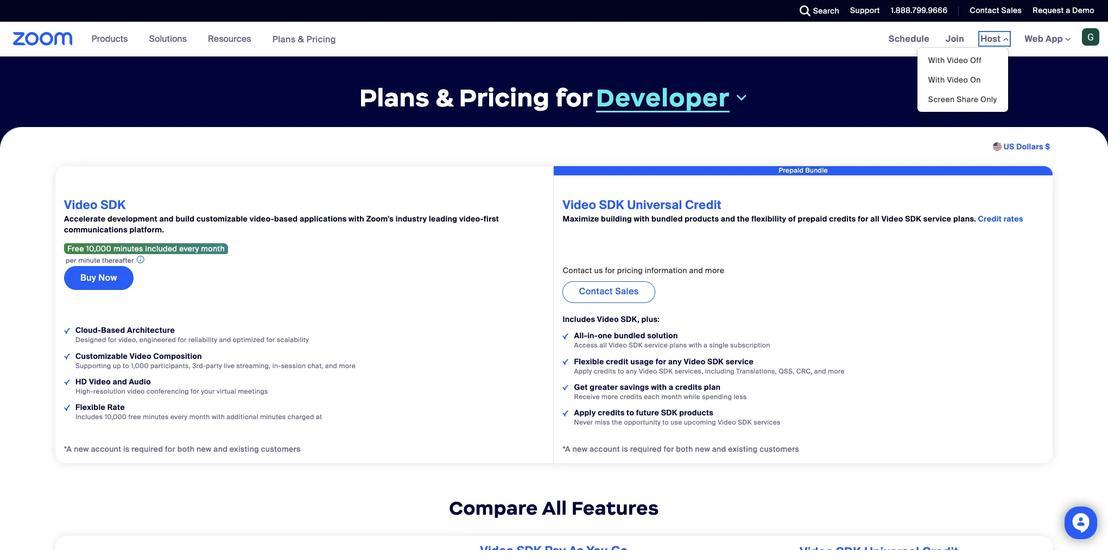 Task type: vqa. For each thing, say whether or not it's contained in the screenshot.


Task type: describe. For each thing, give the bounding box(es) containing it.
including
[[706, 367, 735, 376]]

receive
[[575, 393, 600, 401]]

include image for apply
[[563, 411, 569, 416]]

sdk,
[[621, 315, 640, 325]]

1 horizontal spatial includes
[[563, 315, 596, 325]]

get greater savings with a  credits plan receive more credits each month while spending less
[[575, 382, 747, 401]]

screen share only link
[[918, 90, 1009, 109]]

more inside flexible credit usage for any video sdk service apply credits to any video sdk services, including translations, qss, crc, and more
[[829, 367, 845, 376]]

video,
[[119, 336, 138, 345]]

video inside video sdk accelerate development and build customizable video-based applications with zoom's industry leading video-first communications platform.
[[64, 197, 98, 213]]

sdk up use
[[662, 408, 678, 418]]

customizable video composition supporting up to 1,000 participants, 3rd-party live streaming, in-session chat, and more
[[76, 351, 356, 370]]

1 video- from the left
[[250, 214, 274, 224]]

communications
[[64, 225, 128, 235]]

a inside all-in-one bundled solution access all video sdk service plans with a single subscription
[[704, 341, 708, 350]]

include image for hd
[[64, 380, 70, 385]]

greater
[[590, 382, 618, 392]]

1 vertical spatial credit
[[979, 214, 1003, 224]]

video inside all-in-one bundled solution access all video sdk service plans with a single subscription
[[609, 341, 628, 350]]

flexible rate includes 10,000 free minutes every month with additional minutes charged at
[[76, 403, 322, 422]]

development
[[108, 214, 157, 224]]

industry
[[396, 214, 427, 224]]

composition
[[153, 351, 202, 361]]

2 *a new account is required for both new and existing customers from the left
[[563, 444, 800, 454]]

includes video sdk, plus:
[[563, 315, 660, 325]]

all-in-one bundled solution access all video sdk service plans with a single subscription
[[575, 331, 771, 350]]

web app button
[[1026, 33, 1071, 45]]

first
[[484, 214, 499, 224]]

1 vertical spatial contact
[[563, 266, 593, 276]]

free 10,000 minutes included every month
[[67, 244, 225, 254]]

products inside video sdk universal credit maximize building with bundled products and the flexibility of prepaid credits for all video sdk service plans. credit rates
[[685, 214, 719, 224]]

of
[[789, 214, 797, 224]]

and inside hd video and audio high-resolution video conferencing for your virtual meetings
[[113, 377, 127, 387]]

prepaid
[[798, 214, 828, 224]]

2 video- from the left
[[460, 214, 484, 224]]

miss
[[595, 418, 611, 427]]

dollars
[[1017, 142, 1044, 152]]

video sdk universal credit maximize building with bundled products and the flexibility of prepaid credits for all video sdk service plans. credit rates
[[563, 197, 1024, 224]]

video inside hd video and audio high-resolution video conferencing for your virtual meetings
[[89, 377, 111, 387]]

include image for flexible
[[563, 359, 569, 365]]

prepaid
[[779, 166, 804, 175]]

& for plans & pricing
[[298, 33, 304, 45]]

us dollars $ button
[[1004, 141, 1051, 152]]

information
[[645, 266, 688, 276]]

with inside flexible rate includes 10,000 free minutes every month with additional minutes charged at
[[212, 413, 225, 422]]

all inside video sdk universal credit maximize building with bundled products and the flexibility of prepaid credits for all video sdk service plans. credit rates
[[871, 214, 880, 224]]

plans for plans & pricing for
[[360, 82, 430, 114]]

resources button
[[208, 22, 256, 57]]

never
[[575, 418, 594, 427]]

products
[[92, 33, 128, 45]]

sdk left services at bottom right
[[738, 418, 752, 427]]

hd
[[76, 377, 87, 387]]

rate
[[107, 403, 125, 412]]

upcoming
[[685, 418, 717, 427]]

2 account from the left
[[590, 444, 620, 454]]

video inside customizable video composition supporting up to 1,000 participants, 3rd-party live streaming, in-session chat, and more
[[130, 351, 152, 361]]

1 customers from the left
[[261, 444, 301, 454]]

0 vertical spatial 10,000
[[86, 244, 111, 254]]

service inside flexible credit usage for any video sdk service apply credits to any video sdk services, including translations, qss, crc, and more
[[726, 357, 754, 367]]

more inside get greater savings with a  credits plan receive more credits each month while spending less
[[602, 393, 619, 401]]

all-
[[575, 331, 588, 341]]

now
[[99, 272, 117, 284]]

bundled inside all-in-one bundled solution access all video sdk service plans with a single subscription
[[615, 331, 646, 341]]

customizable
[[197, 214, 248, 224]]

request a demo
[[1034, 5, 1095, 15]]

schedule link
[[881, 22, 938, 57]]

in- inside all-in-one bundled solution access all video sdk service plans with a single subscription
[[588, 331, 598, 341]]

us
[[595, 266, 603, 276]]

profile picture image
[[1083, 28, 1100, 46]]

2 *a from the left
[[563, 444, 571, 454]]

solutions button
[[149, 22, 192, 57]]

sdk left plans.
[[906, 214, 922, 224]]

down image
[[735, 92, 749, 105]]

include image for customizable
[[64, 354, 70, 360]]

services
[[754, 418, 781, 427]]

compare all features
[[449, 497, 659, 520]]

live
[[224, 362, 235, 370]]

web app
[[1026, 33, 1064, 45]]

minutes right free
[[143, 413, 169, 422]]

reliability
[[188, 336, 217, 345]]

minutes up thereafter
[[114, 244, 143, 254]]

the inside apply credits to future sdk products never miss the opportunity to use upcoming video sdk services
[[612, 418, 623, 427]]

bundle
[[806, 166, 828, 175]]

for inside video sdk universal credit maximize building with bundled products and the flexibility of prepaid credits for all video sdk service plans. credit rates
[[859, 214, 869, 224]]

minutes left charged
[[260, 413, 286, 422]]

the sdk service usage is determined by monthly meeting session minutes. for example, five users in a ten minute meeting will count as 50 minutes. partial minutes are rounded up. image
[[137, 255, 145, 265]]

video
[[127, 387, 145, 396]]

flexibility
[[752, 214, 787, 224]]

2 existing from the left
[[729, 444, 758, 454]]

audio
[[129, 377, 151, 387]]

designed
[[76, 336, 106, 345]]

contact sales inside main content
[[579, 286, 639, 297]]

service inside all-in-one bundled solution access all video sdk service plans with a single subscription
[[645, 341, 668, 350]]

3 new from the left
[[573, 444, 588, 454]]

streaming,
[[237, 362, 271, 370]]

optimized
[[233, 336, 265, 345]]

buy now
[[80, 272, 117, 284]]

plans
[[670, 341, 688, 350]]

cloud-based architecture designed for video, engineered for reliability and optimized for scalability
[[76, 326, 309, 345]]

conferencing
[[147, 387, 189, 396]]

per minute thereafter
[[66, 257, 134, 265]]

0 vertical spatial month
[[201, 244, 225, 254]]

high-
[[76, 387, 93, 396]]

plan
[[705, 382, 721, 392]]

to inside customizable video composition supporting up to 1,000 participants, 3rd-party live streaming, in-session chat, and more
[[123, 362, 129, 370]]

and inside flexible credit usage for any video sdk service apply credits to any video sdk services, including translations, qss, crc, and more
[[815, 367, 827, 376]]

2 is from the left
[[622, 444, 629, 454]]

architecture
[[127, 326, 175, 335]]

meetings
[[238, 387, 268, 396]]

banner containing products
[[0, 22, 1109, 112]]

demo
[[1073, 5, 1095, 15]]

include image for get
[[563, 385, 569, 391]]

future
[[637, 408, 660, 418]]

with inside video sdk universal credit maximize building with bundled products and the flexibility of prepaid credits for all video sdk service plans. credit rates
[[634, 214, 650, 224]]

resolution
[[93, 387, 126, 396]]

4 new from the left
[[696, 444, 711, 454]]

to left use
[[663, 418, 669, 427]]

all
[[542, 497, 567, 520]]

include image for flexible
[[64, 405, 70, 411]]

and inside video sdk accelerate development and build customizable video-based applications with zoom's industry leading video-first communications platform.
[[159, 214, 174, 224]]

with video on link
[[918, 70, 1009, 90]]

thereafter
[[102, 257, 134, 265]]

2 new from the left
[[197, 444, 212, 454]]

1 *a from the left
[[64, 444, 72, 454]]

developer button
[[596, 82, 749, 113]]

more inside customizable video composition supporting up to 1,000 participants, 3rd-party live streaming, in-session chat, and more
[[339, 362, 356, 370]]

plus:
[[642, 315, 660, 325]]

2 required from the left
[[631, 444, 662, 454]]

with inside video sdk accelerate development and build customizable video-based applications with zoom's industry leading video-first communications platform.
[[349, 214, 365, 224]]

prepaid bundle
[[779, 166, 828, 175]]

zoom's
[[367, 214, 394, 224]]

pricing for plans & pricing
[[307, 33, 336, 45]]

plans.
[[954, 214, 977, 224]]

1 both from the left
[[177, 444, 195, 454]]

developer
[[596, 82, 730, 113]]

plans & pricing for
[[360, 82, 593, 114]]

0 vertical spatial contact
[[971, 5, 1000, 15]]

build
[[176, 214, 195, 224]]

hd video and audio high-resolution video conferencing for your virtual meetings
[[76, 377, 268, 396]]

10,000 inside flexible rate includes 10,000 free minutes every month with additional minutes charged at
[[105, 413, 127, 422]]

virtual
[[217, 387, 236, 396]]

only
[[981, 95, 998, 104]]

and inside customizable video composition supporting up to 1,000 participants, 3rd-party live streaming, in-session chat, and more
[[326, 362, 338, 370]]

meetings navigation
[[881, 22, 1109, 112]]

free
[[128, 413, 141, 422]]

screen share only
[[929, 95, 998, 104]]

1 account from the left
[[91, 444, 121, 454]]



Task type: locate. For each thing, give the bounding box(es) containing it.
2 vertical spatial month
[[190, 413, 210, 422]]

crc,
[[797, 367, 813, 376]]

free
[[67, 244, 84, 254]]

existing down additional
[[230, 444, 259, 454]]

is down free
[[123, 444, 130, 454]]

contact sales link
[[962, 0, 1025, 22], [971, 5, 1023, 15], [563, 282, 656, 303]]

accelerate
[[64, 214, 106, 224]]

single
[[710, 341, 729, 350]]

0 horizontal spatial pricing
[[307, 33, 336, 45]]

1 horizontal spatial *a new account is required for both new and existing customers
[[563, 444, 800, 454]]

use
[[671, 418, 683, 427]]

flexible down access
[[575, 357, 604, 367]]

buy now link
[[64, 266, 134, 290]]

0 vertical spatial sales
[[1002, 5, 1023, 15]]

support link
[[843, 0, 883, 22], [851, 5, 881, 15]]

account down miss
[[590, 444, 620, 454]]

required down opportunity on the right
[[631, 444, 662, 454]]

engineered
[[140, 336, 176, 345]]

1 horizontal spatial the
[[738, 214, 750, 224]]

1 horizontal spatial sales
[[1002, 5, 1023, 15]]

with up screen
[[929, 75, 946, 85]]

1 horizontal spatial plans
[[360, 82, 430, 114]]

apply credits to future sdk products never miss the opportunity to use upcoming video sdk services
[[575, 408, 781, 427]]

share
[[957, 95, 979, 104]]

month down your
[[190, 413, 210, 422]]

apply up never
[[575, 408, 596, 418]]

platform.
[[130, 225, 164, 235]]

0 vertical spatial the
[[738, 214, 750, 224]]

plans for plans & pricing
[[273, 33, 296, 45]]

service down solution
[[645, 341, 668, 350]]

0 horizontal spatial *a new account is required for both new and existing customers
[[64, 444, 301, 454]]

month inside get greater savings with a  credits plan receive more credits each month while spending less
[[662, 393, 683, 401]]

2 horizontal spatial a
[[1067, 5, 1071, 15]]

with left additional
[[212, 413, 225, 422]]

a inside get greater savings with a  credits plan receive more credits each month while spending less
[[669, 382, 674, 392]]

apply inside flexible credit usage for any video sdk service apply credits to any video sdk services, including translations, qss, crc, and more
[[575, 367, 592, 376]]

off
[[971, 55, 982, 65]]

at
[[316, 413, 322, 422]]

both down use
[[677, 444, 694, 454]]

join link
[[938, 22, 973, 57]]

plans inside the product information navigation
[[273, 33, 296, 45]]

every down conferencing
[[171, 413, 188, 422]]

0 horizontal spatial all
[[600, 341, 607, 350]]

with video off
[[929, 55, 982, 65]]

0 vertical spatial contact sales
[[971, 5, 1023, 15]]

existing down services at bottom right
[[729, 444, 758, 454]]

0 horizontal spatial customers
[[261, 444, 301, 454]]

for inside hd video and audio high-resolution video conferencing for your virtual meetings
[[191, 387, 200, 396]]

& for plans & pricing for
[[436, 82, 454, 114]]

video sdk accelerate development and build customizable video-based applications with zoom's industry leading video-first communications platform.
[[64, 197, 499, 235]]

1 vertical spatial in-
[[273, 362, 281, 370]]

with up the with video on
[[929, 55, 946, 65]]

usage
[[631, 357, 654, 367]]

0 vertical spatial a
[[1067, 5, 1071, 15]]

2 both from the left
[[677, 444, 694, 454]]

0 vertical spatial all
[[871, 214, 880, 224]]

contact up host
[[971, 5, 1000, 15]]

0 vertical spatial in-
[[588, 331, 598, 341]]

customizable
[[76, 351, 128, 361]]

1 horizontal spatial &
[[436, 82, 454, 114]]

0 horizontal spatial in-
[[273, 362, 281, 370]]

a left single
[[704, 341, 708, 350]]

1 horizontal spatial video-
[[460, 214, 484, 224]]

to right up
[[123, 362, 129, 370]]

flexible inside flexible rate includes 10,000 free minutes every month with additional minutes charged at
[[76, 403, 105, 412]]

0 vertical spatial apply
[[575, 367, 592, 376]]

includes
[[563, 315, 596, 325], [76, 413, 103, 422]]

1 horizontal spatial both
[[677, 444, 694, 454]]

1 horizontal spatial pricing
[[459, 82, 550, 114]]

1 vertical spatial apply
[[575, 408, 596, 418]]

host
[[981, 33, 1004, 45]]

video- right leading
[[460, 214, 484, 224]]

10,000 up per minute thereafter
[[86, 244, 111, 254]]

both down flexible rate includes 10,000 free minutes every month with additional minutes charged at
[[177, 444, 195, 454]]

1 horizontal spatial any
[[669, 357, 682, 367]]

more right "crc,"
[[829, 367, 845, 376]]

video- right customizable
[[250, 214, 274, 224]]

with left zoom's
[[349, 214, 365, 224]]

1 vertical spatial pricing
[[459, 82, 550, 114]]

1 vertical spatial all
[[600, 341, 607, 350]]

0 horizontal spatial *a
[[64, 444, 72, 454]]

and right information
[[690, 266, 704, 276]]

1 vertical spatial products
[[680, 408, 714, 418]]

us dollars $
[[1004, 142, 1051, 152]]

both
[[177, 444, 195, 454], [677, 444, 694, 454]]

to up opportunity on the right
[[627, 408, 635, 418]]

0 horizontal spatial video-
[[250, 214, 274, 224]]

include image for cloud-
[[64, 328, 70, 334]]

0 horizontal spatial the
[[612, 418, 623, 427]]

account down the rate
[[91, 444, 121, 454]]

0 horizontal spatial is
[[123, 444, 130, 454]]

1 horizontal spatial all
[[871, 214, 880, 224]]

includes up all-
[[563, 315, 596, 325]]

1 horizontal spatial bundled
[[652, 214, 683, 224]]

in- up access
[[588, 331, 598, 341]]

0 horizontal spatial credit
[[686, 197, 722, 213]]

month inside flexible rate includes 10,000 free minutes every month with additional minutes charged at
[[190, 413, 210, 422]]

with for with video on
[[929, 75, 946, 85]]

the inside video sdk universal credit maximize building with bundled products and the flexibility of prepaid credits for all video sdk service plans. credit rates
[[738, 214, 750, 224]]

and right "chat,"
[[326, 362, 338, 370]]

customers down services at bottom right
[[760, 444, 800, 454]]

in- right streaming,
[[273, 362, 281, 370]]

cloud-
[[76, 326, 101, 335]]

credits inside apply credits to future sdk products never miss the opportunity to use upcoming video sdk services
[[598, 408, 625, 418]]

compare
[[449, 497, 538, 520]]

main content containing developer
[[0, 22, 1109, 550]]

1 horizontal spatial *a
[[563, 444, 571, 454]]

and down additional
[[214, 444, 228, 454]]

1 is from the left
[[123, 444, 130, 454]]

flexible down "high-"
[[76, 403, 105, 412]]

screen
[[929, 95, 955, 104]]

universal
[[628, 197, 683, 213]]

1 vertical spatial includes
[[76, 413, 103, 422]]

2 apply from the top
[[575, 408, 596, 418]]

to inside flexible credit usage for any video sdk service apply credits to any video sdk services, including translations, qss, crc, and more
[[618, 367, 625, 376]]

leading
[[429, 214, 458, 224]]

2 horizontal spatial service
[[924, 214, 952, 224]]

sdk inside all-in-one bundled solution access all video sdk service plans with a single subscription
[[629, 341, 643, 350]]

pricing inside main content
[[459, 82, 550, 114]]

$
[[1046, 142, 1051, 152]]

flexible
[[575, 357, 604, 367], [76, 403, 105, 412]]

0 horizontal spatial contact sales
[[579, 286, 639, 297]]

qss,
[[779, 367, 795, 376]]

more
[[706, 266, 725, 276], [339, 362, 356, 370], [829, 367, 845, 376], [602, 393, 619, 401]]

includes inside flexible rate includes 10,000 free minutes every month with additional minutes charged at
[[76, 413, 103, 422]]

sdk up get greater savings with a  credits plan receive more credits each month while spending less
[[659, 367, 673, 376]]

with for with video off
[[929, 55, 946, 65]]

apply inside apply credits to future sdk products never miss the opportunity to use upcoming video sdk services
[[575, 408, 596, 418]]

month right each on the bottom right of page
[[662, 393, 683, 401]]

while
[[684, 393, 701, 401]]

host button
[[981, 33, 1009, 45]]

on
[[971, 75, 982, 85]]

per
[[66, 257, 77, 265]]

0 vertical spatial flexible
[[575, 357, 604, 367]]

0 vertical spatial &
[[298, 33, 304, 45]]

1 horizontal spatial credit
[[979, 214, 1003, 224]]

and inside cloud-based architecture designed for video, engineered for reliability and optimized for scalability
[[219, 336, 231, 345]]

all
[[871, 214, 880, 224], [600, 341, 607, 350]]

1 horizontal spatial is
[[622, 444, 629, 454]]

1 horizontal spatial customers
[[760, 444, 800, 454]]

with right plans at right bottom
[[689, 341, 702, 350]]

credits right prepaid on the right top of page
[[830, 214, 857, 224]]

sdk inside video sdk accelerate development and build customizable video-based applications with zoom's industry leading video-first communications platform.
[[101, 197, 126, 213]]

1 horizontal spatial in-
[[588, 331, 598, 341]]

0 vertical spatial any
[[669, 357, 682, 367]]

0 vertical spatial credit
[[686, 197, 722, 213]]

10,000 down the rate
[[105, 413, 127, 422]]

to down credit
[[618, 367, 625, 376]]

and up the 'resolution'
[[113, 377, 127, 387]]

1 vertical spatial the
[[612, 418, 623, 427]]

customers
[[261, 444, 301, 454], [760, 444, 800, 454]]

flexible for flexible credit usage for any video sdk service
[[575, 357, 604, 367]]

1 vertical spatial plans
[[360, 82, 430, 114]]

sdk up usage
[[629, 341, 643, 350]]

1 existing from the left
[[230, 444, 259, 454]]

charged
[[288, 413, 314, 422]]

1,000
[[131, 362, 149, 370]]

1 vertical spatial every
[[171, 413, 188, 422]]

2 vertical spatial contact
[[579, 286, 613, 297]]

1 *a new account is required for both new and existing customers from the left
[[64, 444, 301, 454]]

pricing for plans & pricing for
[[459, 82, 550, 114]]

video-
[[250, 214, 274, 224], [460, 214, 484, 224]]

service inside video sdk universal credit maximize building with bundled products and the flexibility of prepaid credits for all video sdk service plans. credit rates
[[924, 214, 952, 224]]

credit right universal in the top of the page
[[686, 197, 722, 213]]

includes down "high-"
[[76, 413, 103, 422]]

0 vertical spatial with
[[929, 55, 946, 65]]

and left flexibility at the top of the page
[[721, 214, 736, 224]]

include image for all-
[[563, 334, 569, 340]]

more right "chat,"
[[339, 362, 356, 370]]

bundled
[[652, 214, 683, 224], [615, 331, 646, 341]]

bundled down sdk,
[[615, 331, 646, 341]]

0 vertical spatial service
[[924, 214, 952, 224]]

search button
[[792, 0, 843, 22]]

required down free
[[132, 444, 163, 454]]

include image
[[563, 334, 569, 340], [64, 354, 70, 360], [563, 359, 569, 365], [64, 380, 70, 385]]

1 horizontal spatial flexible
[[575, 357, 604, 367]]

1 horizontal spatial service
[[726, 357, 754, 367]]

products
[[685, 214, 719, 224], [680, 408, 714, 418]]

every inside flexible rate includes 10,000 free minutes every month with additional minutes charged at
[[171, 413, 188, 422]]

for inside flexible credit usage for any video sdk service apply credits to any video sdk services, including translations, qss, crc, and more
[[656, 357, 667, 367]]

1 horizontal spatial required
[[631, 444, 662, 454]]

2 with from the top
[[929, 75, 946, 85]]

rates
[[1004, 214, 1024, 224]]

0 vertical spatial includes
[[563, 315, 596, 325]]

with video on
[[929, 75, 982, 85]]

1 apply from the top
[[575, 367, 592, 376]]

pricing inside the product information navigation
[[307, 33, 336, 45]]

0 horizontal spatial any
[[626, 367, 638, 376]]

banner
[[0, 22, 1109, 112]]

contact left us
[[563, 266, 593, 276]]

in- inside customizable video composition supporting up to 1,000 participants, 3rd-party live streaming, in-session chat, and more
[[273, 362, 281, 370]]

contact down us
[[579, 286, 613, 297]]

main content
[[0, 22, 1109, 550]]

contact sales down us
[[579, 286, 639, 297]]

2 customers from the left
[[760, 444, 800, 454]]

sales up host dropdown button
[[1002, 5, 1023, 15]]

any down plans at right bottom
[[669, 357, 682, 367]]

service down subscription on the right bottom of page
[[726, 357, 754, 367]]

schedule
[[889, 33, 930, 45]]

1 new from the left
[[74, 444, 89, 454]]

1 vertical spatial bundled
[[615, 331, 646, 341]]

bundled down universal in the top of the page
[[652, 214, 683, 224]]

0 vertical spatial products
[[685, 214, 719, 224]]

1 horizontal spatial account
[[590, 444, 620, 454]]

1 vertical spatial sales
[[616, 286, 639, 297]]

3rd-
[[192, 362, 206, 370]]

the left flexibility at the top of the page
[[738, 214, 750, 224]]

all inside all-in-one bundled solution access all video sdk service plans with a single subscription
[[600, 341, 607, 350]]

per minute thereafter application
[[64, 255, 545, 266]]

solutions
[[149, 33, 187, 45]]

and right reliability
[[219, 336, 231, 345]]

every right included
[[179, 244, 199, 254]]

the right miss
[[612, 418, 623, 427]]

plans & pricing
[[273, 33, 336, 45]]

the
[[738, 214, 750, 224], [612, 418, 623, 427]]

credits up miss
[[598, 408, 625, 418]]

with inside get greater savings with a  credits plan receive more credits each month while spending less
[[652, 382, 667, 392]]

and right "crc,"
[[815, 367, 827, 376]]

*a new account is required for both new and existing customers down flexible rate includes 10,000 free minutes every month with additional minutes charged at
[[64, 444, 301, 454]]

with down universal in the top of the page
[[634, 214, 650, 224]]

10,000
[[86, 244, 111, 254], [105, 413, 127, 422]]

request a demo link
[[1025, 0, 1109, 22], [1034, 5, 1095, 15]]

a
[[1067, 5, 1071, 15], [704, 341, 708, 350], [669, 382, 674, 392]]

0 horizontal spatial &
[[298, 33, 304, 45]]

month
[[201, 244, 225, 254], [662, 393, 683, 401], [190, 413, 210, 422]]

credits inside flexible credit usage for any video sdk service apply credits to any video sdk services, including translations, qss, crc, and more
[[594, 367, 617, 376]]

2 vertical spatial service
[[726, 357, 754, 367]]

translations,
[[737, 367, 777, 376]]

1 horizontal spatial a
[[704, 341, 708, 350]]

sdk up the building
[[600, 197, 625, 213]]

1 horizontal spatial contact sales
[[971, 5, 1023, 15]]

0 horizontal spatial required
[[132, 444, 163, 454]]

1 vertical spatial with
[[929, 75, 946, 85]]

sdk up development
[[101, 197, 126, 213]]

any down usage
[[626, 367, 638, 376]]

month down customizable
[[201, 244, 225, 254]]

and left the build
[[159, 214, 174, 224]]

is down opportunity on the right
[[622, 444, 629, 454]]

opportunity
[[624, 418, 661, 427]]

zoom logo image
[[13, 32, 73, 46]]

more down greater
[[602, 393, 619, 401]]

party
[[206, 362, 222, 370]]

service left plans.
[[924, 214, 952, 224]]

credits down savings
[[620, 393, 643, 401]]

1 vertical spatial any
[[626, 367, 638, 376]]

plans
[[273, 33, 296, 45], [360, 82, 430, 114]]

credit
[[606, 357, 629, 367]]

product information navigation
[[83, 22, 344, 57]]

1 vertical spatial a
[[704, 341, 708, 350]]

0 horizontal spatial a
[[669, 382, 674, 392]]

and inside video sdk universal credit maximize building with bundled products and the flexibility of prepaid credits for all video sdk service plans. credit rates
[[721, 214, 736, 224]]

& inside the product information navigation
[[298, 33, 304, 45]]

2 vertical spatial a
[[669, 382, 674, 392]]

contact sales
[[971, 5, 1023, 15], [579, 286, 639, 297]]

apply up get
[[575, 367, 592, 376]]

flexible inside flexible credit usage for any video sdk service apply credits to any video sdk services, including translations, qss, crc, and more
[[575, 357, 604, 367]]

maximize
[[563, 214, 600, 224]]

flexible for flexible rate
[[76, 403, 105, 412]]

contact sales up host dropdown button
[[971, 5, 1023, 15]]

a left demo
[[1067, 5, 1071, 15]]

customers down charged
[[261, 444, 301, 454]]

*a new account is required for both new and existing customers down use
[[563, 444, 800, 454]]

compare all features element
[[55, 497, 1053, 520]]

0 horizontal spatial both
[[177, 444, 195, 454]]

0 horizontal spatial plans
[[273, 33, 296, 45]]

1 vertical spatial service
[[645, 341, 668, 350]]

1 vertical spatial contact sales
[[579, 286, 639, 297]]

1.888.799.9666
[[891, 5, 948, 15]]

contact
[[971, 5, 1000, 15], [563, 266, 593, 276], [579, 286, 613, 297]]

0 vertical spatial every
[[179, 244, 199, 254]]

web
[[1026, 33, 1044, 45]]

bundled inside video sdk universal credit maximize building with bundled products and the flexibility of prepaid credits for all video sdk service plans. credit rates
[[652, 214, 683, 224]]

1 vertical spatial flexible
[[76, 403, 105, 412]]

credits up the while
[[676, 382, 703, 392]]

0 vertical spatial pricing
[[307, 33, 336, 45]]

credit left rates
[[979, 214, 1003, 224]]

credit rates link
[[979, 214, 1024, 224]]

0 horizontal spatial sales
[[616, 286, 639, 297]]

1 vertical spatial 10,000
[[105, 413, 127, 422]]

solution
[[648, 331, 678, 341]]

support
[[851, 5, 881, 15]]

credits inside video sdk universal credit maximize building with bundled products and the flexibility of prepaid credits for all video sdk service plans. credit rates
[[830, 214, 857, 224]]

*a
[[64, 444, 72, 454], [563, 444, 571, 454]]

1 required from the left
[[132, 444, 163, 454]]

with up each on the bottom right of page
[[652, 382, 667, 392]]

with video off link
[[918, 51, 1009, 70]]

0 vertical spatial bundled
[[652, 214, 683, 224]]

0 vertical spatial plans
[[273, 33, 296, 45]]

products button
[[92, 22, 133, 57]]

products inside apply credits to future sdk products never miss the opportunity to use upcoming video sdk services
[[680, 408, 714, 418]]

sales down pricing
[[616, 286, 639, 297]]

supporting
[[76, 362, 111, 370]]

services,
[[675, 367, 704, 376]]

0 horizontal spatial includes
[[76, 413, 103, 422]]

0 horizontal spatial existing
[[230, 444, 259, 454]]

0 horizontal spatial flexible
[[76, 403, 105, 412]]

in-
[[588, 331, 598, 341], [273, 362, 281, 370]]

0 horizontal spatial account
[[91, 444, 121, 454]]

search
[[814, 6, 840, 16]]

sdk up including
[[708, 357, 724, 367]]

a up apply credits to future sdk products never miss the opportunity to use upcoming video sdk services
[[669, 382, 674, 392]]

with inside all-in-one bundled solution access all video sdk service plans with a single subscription
[[689, 341, 702, 350]]

0 horizontal spatial service
[[645, 341, 668, 350]]

credits down credit
[[594, 367, 617, 376]]

include image
[[64, 328, 70, 334], [563, 385, 569, 391], [64, 405, 70, 411], [563, 411, 569, 416]]

0 horizontal spatial bundled
[[615, 331, 646, 341]]

1 horizontal spatial existing
[[729, 444, 758, 454]]

included
[[145, 244, 177, 254]]

more right information
[[706, 266, 725, 276]]

video inside apply credits to future sdk products never miss the opportunity to use upcoming video sdk services
[[718, 418, 737, 427]]

1 with from the top
[[929, 55, 946, 65]]

1 vertical spatial &
[[436, 82, 454, 114]]

and down upcoming on the bottom right
[[713, 444, 727, 454]]

1 vertical spatial month
[[662, 393, 683, 401]]



